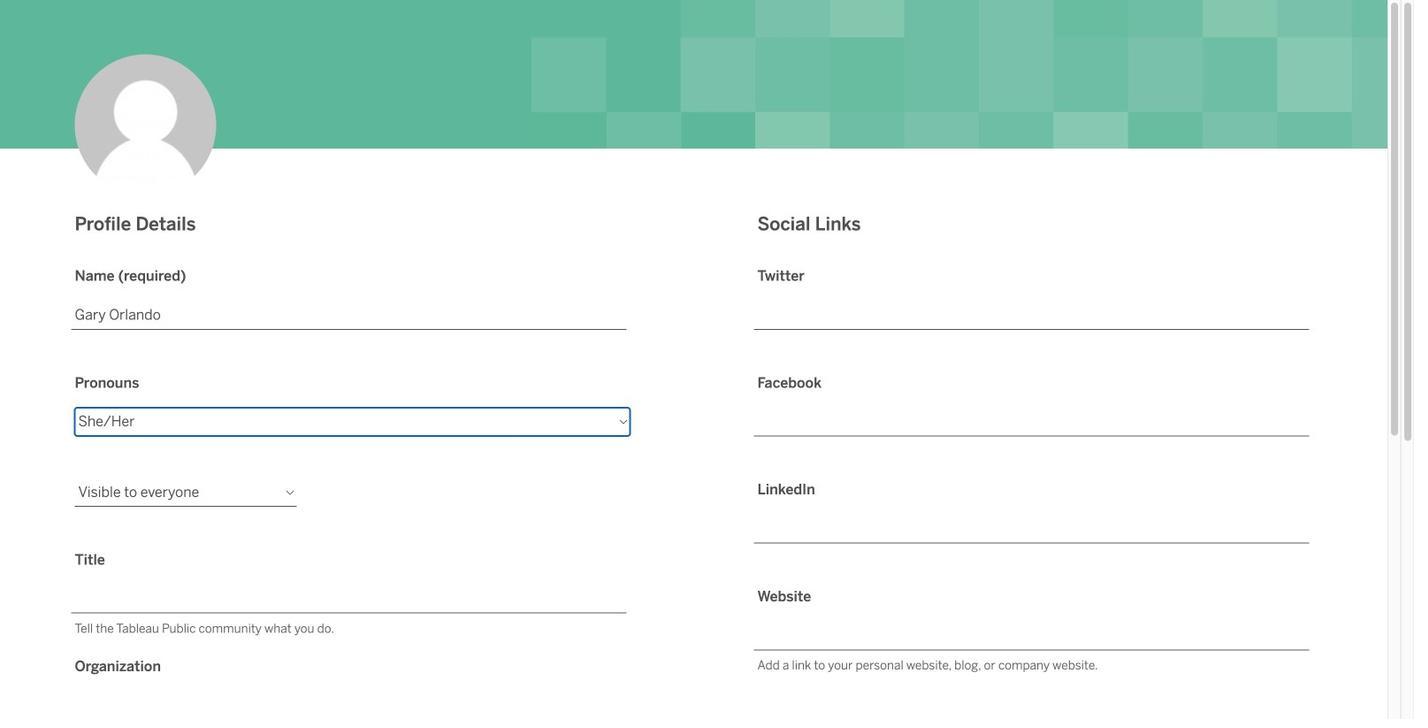 Task type: vqa. For each thing, say whether or not it's contained in the screenshot.
gary.orlando image
no



Task type: describe. For each thing, give the bounding box(es) containing it.
Website field
[[754, 622, 1310, 651]]

Organization field
[[71, 692, 627, 719]]

Facebook field
[[754, 408, 1310, 437]]

website2 field
[[754, 693, 1310, 719]]

workbook thumbnail image
[[82, 554, 377, 719]]



Task type: locate. For each thing, give the bounding box(es) containing it.
Name (required) field
[[71, 301, 627, 330]]

Twitter field
[[754, 301, 1310, 330]]

logo image
[[42, 42, 173, 65]]

dialog
[[0, 0, 1402, 719]]

Title field
[[71, 585, 627, 614]]

avatar image
[[75, 54, 216, 196], [81, 172, 223, 314]]

LinkedIn field
[[754, 515, 1310, 544]]

go to search image
[[1317, 44, 1380, 65]]



